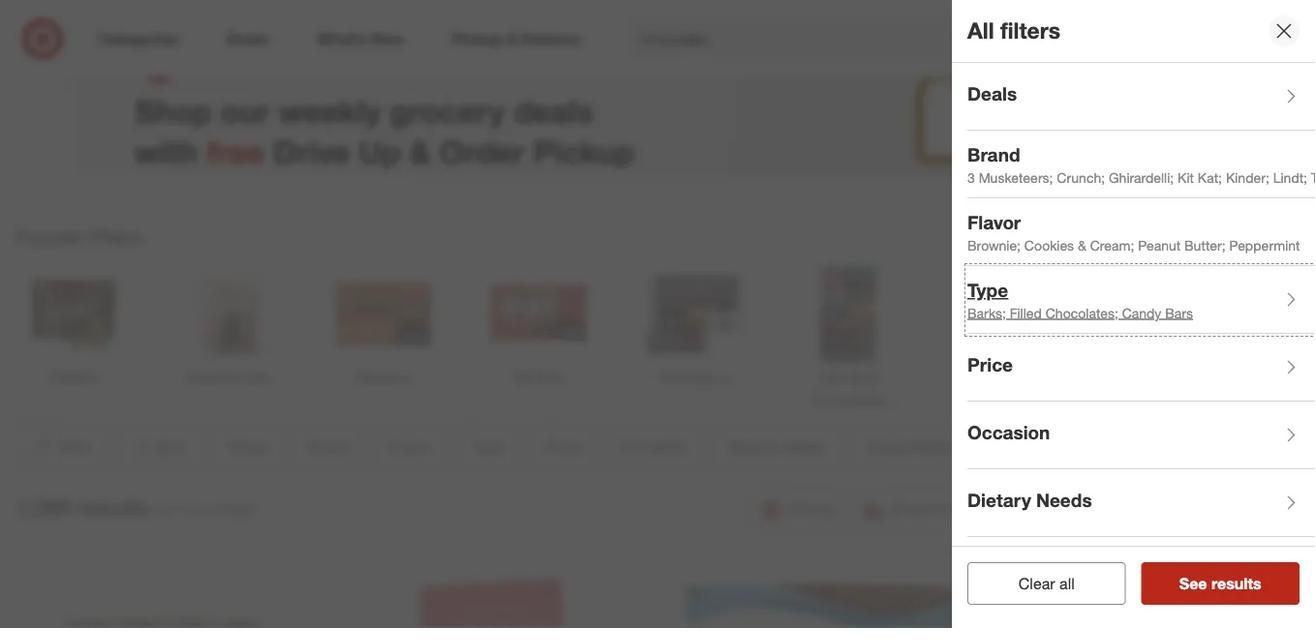 Task type: vqa. For each thing, say whether or not it's contained in the screenshot.


Task type: describe. For each thing, give the bounding box(es) containing it.
flavor
[[968, 212, 1021, 234]]

1,090 results for "chocolate"
[[16, 494, 260, 521]]

type barks; filled chocolates; candy bars
[[968, 280, 1194, 322]]

popular
[[16, 226, 83, 248]]

price button
[[968, 334, 1316, 402]]

filters
[[1001, 17, 1061, 44]]

cream;
[[1091, 237, 1135, 254]]

all
[[1060, 575, 1075, 593]]

results for see
[[1212, 575, 1262, 593]]

type
[[968, 280, 1009, 302]]

weekly
[[279, 92, 381, 130]]

chocolates;
[[1046, 305, 1119, 322]]

free
[[206, 133, 264, 170]]

brand
[[968, 144, 1021, 166]]

clear all button
[[968, 563, 1126, 606]]

up
[[359, 133, 401, 170]]

brownie;
[[968, 237, 1021, 254]]

barks;
[[968, 305, 1007, 322]]

◎deals
[[135, 31, 298, 85]]

peppermint
[[1230, 237, 1301, 254]]

◎deals shop our weekly grocery deals with free drive up & order pickup
[[135, 31, 635, 170]]

4 link
[[1254, 17, 1296, 60]]

drive
[[273, 133, 350, 170]]

pickup
[[534, 133, 635, 170]]

dietary needs
[[968, 490, 1093, 512]]

& inside flavor brownie; cookies & cream; peanut butter; peppermint
[[1078, 237, 1087, 254]]

t
[[1312, 169, 1316, 186]]

for
[[157, 500, 176, 519]]

butter;
[[1185, 237, 1226, 254]]

deals
[[968, 83, 1017, 105]]

kit
[[1178, 169, 1195, 186]]

our
[[220, 92, 270, 130]]

search
[[1057, 31, 1104, 50]]

musketeers;
[[979, 169, 1054, 186]]

dietary needs button
[[968, 470, 1316, 538]]

order
[[440, 133, 525, 170]]

bars
[[1166, 305, 1194, 322]]

cookies
[[1025, 237, 1075, 254]]

candy
[[1123, 305, 1162, 322]]

all filters dialog
[[952, 0, 1316, 629]]

ghirardelli;
[[1109, 169, 1175, 186]]

popular filters
[[16, 226, 143, 248]]

all
[[968, 17, 995, 44]]



Task type: locate. For each thing, give the bounding box(es) containing it.
clear all
[[1019, 575, 1075, 593]]

& inside the ◎deals shop our weekly grocery deals with free drive up & order pickup
[[410, 133, 431, 170]]

results inside button
[[1212, 575, 1262, 593]]

needs
[[1037, 490, 1093, 512]]

peanut
[[1139, 237, 1181, 254]]

1 vertical spatial &
[[1078, 237, 1087, 254]]

filled
[[1010, 305, 1042, 322]]

deals
[[514, 92, 593, 130]]

with
[[135, 133, 198, 170]]

1 horizontal spatial results
[[1212, 575, 1262, 593]]

clear
[[1019, 575, 1056, 593]]

"chocolate"
[[180, 500, 260, 519]]

kat;
[[1198, 169, 1223, 186]]

kinder;
[[1227, 169, 1270, 186]]

0 horizontal spatial results
[[77, 494, 149, 521]]

&
[[410, 133, 431, 170], [1078, 237, 1087, 254]]

all filters
[[968, 17, 1061, 44]]

price
[[968, 354, 1013, 377]]

results right see
[[1212, 575, 1262, 593]]

0 vertical spatial results
[[77, 494, 149, 521]]

0 horizontal spatial &
[[410, 133, 431, 170]]

see
[[1180, 575, 1208, 593]]

shop
[[135, 92, 212, 130]]

1 vertical spatial results
[[1212, 575, 1262, 593]]

dietary
[[968, 490, 1032, 512]]

deals button
[[968, 63, 1316, 131]]

results left for
[[77, 494, 149, 521]]

4
[[1283, 20, 1288, 32]]

1 horizontal spatial &
[[1078, 237, 1087, 254]]

flavor brownie; cookies & cream; peanut butter; peppermint
[[968, 212, 1301, 254]]

lindt;
[[1274, 169, 1308, 186]]

occasion button
[[968, 402, 1316, 470]]

grocery
[[390, 92, 505, 130]]

brand 3 musketeers; crunch; ghirardelli; kit kat; kinder; lindt; t
[[968, 144, 1316, 186]]

see results button
[[1142, 563, 1300, 606]]

see results
[[1180, 575, 1262, 593]]

1,090
[[16, 494, 71, 521]]

filters
[[88, 226, 143, 248]]

What can we help you find? suggestions appear below search field
[[629, 17, 1071, 60]]

results for 1,090
[[77, 494, 149, 521]]

0 vertical spatial &
[[410, 133, 431, 170]]

results
[[77, 494, 149, 521], [1212, 575, 1262, 593]]

& left cream;
[[1078, 237, 1087, 254]]

search button
[[1057, 17, 1104, 64]]

crunch;
[[1057, 169, 1106, 186]]

occasion
[[968, 422, 1051, 444]]

3
[[968, 169, 975, 186]]

& right up
[[410, 133, 431, 170]]



